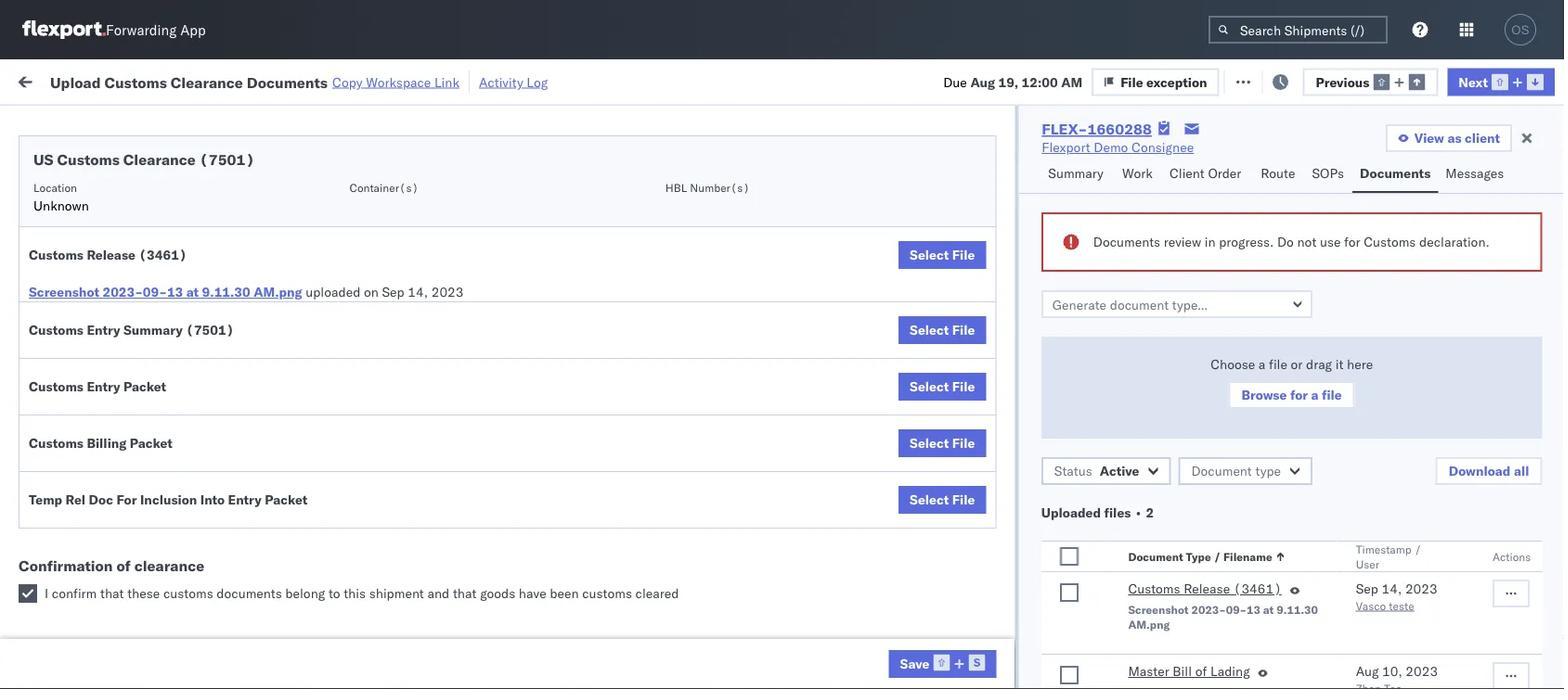 Task type: vqa. For each thing, say whether or not it's contained in the screenshot.
7th Resize Handle Column Header from left
yes



Task type: locate. For each thing, give the bounding box(es) containing it.
appointment up rotterdam,
[[152, 634, 228, 651]]

1 vertical spatial dec
[[385, 513, 410, 529]]

screenshot inside screenshot 2023-09-13 at 9.11.30 am.png
[[1128, 603, 1188, 617]]

0 vertical spatial a
[[1258, 356, 1265, 373]]

schedule delivery appointment link down us customs clearance (7501)
[[43, 184, 228, 203]]

screenshot 2023-09-13 at 9.11.30 am.png
[[1128, 603, 1318, 632]]

0 horizontal spatial aug
[[970, 74, 995, 90]]

1 horizontal spatial numbers
[[1332, 152, 1378, 166]]

work down flexport demo consignee link
[[1122, 165, 1153, 181]]

5 pdt, from the top
[[362, 349, 391, 366]]

route button
[[1253, 157, 1305, 193]]

1 appointment from the top
[[152, 185, 228, 201]]

1 uetu5238478 from the top
[[1243, 431, 1333, 447]]

select file button for temp rel doc for inclusion into entry packet
[[899, 486, 986, 514]]

uetu5238478 for schedule delivery appointment
[[1243, 472, 1333, 488]]

ceau7522281, for upload customs clearance documents button
[[1144, 390, 1239, 406]]

pst, down "11:59 pm pst, dec 13, 2022"
[[354, 513, 382, 529]]

1 1889466 from the top
[[1065, 431, 1121, 447]]

documents
[[247, 73, 328, 91], [1360, 165, 1431, 181], [1093, 234, 1160, 250], [43, 399, 110, 415]]

schedule delivery appointment button down screenshot 2023-09-13 at 9.11.30 am.png 'link'
[[43, 307, 228, 327]]

Search Work text field
[[941, 66, 1143, 94]]

0 vertical spatial work
[[202, 72, 234, 88]]

0 horizontal spatial (3461)
[[139, 247, 187, 263]]

/ right timestamp on the right
[[1414, 543, 1421, 556]]

file down it at the right of page
[[1321, 387, 1342, 403]]

0 vertical spatial abcdefg78456546
[[1264, 431, 1389, 447]]

3 schedule pickup from los angeles, ca from the top
[[43, 339, 250, 374]]

flex-1889466 button
[[995, 427, 1125, 453], [995, 427, 1125, 453], [995, 467, 1125, 493], [995, 467, 1125, 493], [995, 508, 1125, 534], [995, 508, 1125, 534], [995, 549, 1125, 575], [995, 549, 1125, 575]]

at down the 'filename' on the bottom of the page
[[1263, 603, 1273, 617]]

aug
[[970, 74, 995, 90], [1355, 664, 1378, 680]]

los
[[175, 217, 196, 233], [175, 258, 196, 274], [175, 339, 196, 356], [175, 421, 196, 437], [167, 503, 188, 519], [175, 584, 196, 601]]

abcdefg78456546 up timestamp on the right
[[1264, 472, 1389, 488]]

select file
[[910, 247, 975, 263], [910, 322, 975, 338], [910, 379, 975, 395], [910, 435, 975, 452], [910, 492, 975, 508]]

0 horizontal spatial 14,
[[408, 284, 428, 300]]

0 vertical spatial 09-
[[143, 284, 167, 300]]

5 ceau7522281, hlxu6269489, hlxu8034992 from the top
[[1144, 349, 1432, 365]]

(7501) for customs entry summary (7501)
[[186, 322, 234, 338]]

1 flex-1889466 from the top
[[1025, 431, 1121, 447]]

1 select file from the top
[[910, 247, 975, 263]]

appointment for first schedule delivery appointment button from the top of the page schedule delivery appointment link
[[152, 185, 228, 201]]

delivery inside button
[[93, 553, 141, 569]]

hlxu8034992 down declaration.
[[1341, 267, 1432, 284]]

pickup inside the confirm pickup from los angeles, ca
[[93, 503, 134, 519]]

jan for 12,
[[393, 595, 414, 611]]

document inside button
[[1191, 463, 1252, 479]]

5 flex-1846748 from the top
[[1025, 349, 1121, 366]]

0 horizontal spatial document
[[1128, 550, 1183, 564]]

schedule pickup from los angeles, ca for fourth schedule pickup from los angeles, ca button from the bottom of the page
[[43, 258, 250, 292]]

timestamp
[[1355, 543, 1411, 556]]

activity log
[[479, 74, 548, 90]]

1 vertical spatial actions
[[1492, 550, 1531, 564]]

1889466 up the status active
[[1065, 431, 1121, 447]]

gvcu5265864
[[1144, 635, 1235, 651]]

1 vertical spatial upload
[[43, 380, 85, 396]]

uetu5238478 up maeu9736123 at the bottom
[[1243, 553, 1333, 569]]

schedule pickup from los angeles, ca button up upload customs clearance documents link
[[43, 338, 264, 377]]

0 vertical spatial entry
[[87, 322, 120, 338]]

confirm up confirm
[[43, 553, 90, 569]]

/ inside document type / filename button
[[1213, 550, 1220, 564]]

customs
[[163, 586, 213, 602], [582, 586, 632, 602]]

1846748
[[1065, 186, 1121, 202], [1065, 227, 1121, 243], [1065, 268, 1121, 284], [1065, 309, 1121, 325], [1065, 349, 1121, 366], [1065, 390, 1121, 407]]

1 horizontal spatial aug
[[1355, 664, 1378, 680]]

customs up billing
[[88, 380, 140, 396]]

document type
[[1191, 463, 1281, 479]]

1660288
[[1087, 120, 1152, 138]]

5 schedule pickup from los angeles, ca link from the top
[[43, 583, 264, 621]]

13 down customs release (3461) link in the bottom right of the page
[[1246, 603, 1260, 617]]

0 horizontal spatial 2023-
[[103, 284, 143, 300]]

23, for dec
[[413, 513, 433, 529]]

clearance inside the "upload customs clearance documents"
[[144, 380, 203, 396]]

uetu5238478 down the browse for a file button
[[1243, 472, 1333, 488]]

angeles, for first schedule pickup from los angeles, ca button from the bottom of the page
[[199, 584, 250, 601]]

1 vertical spatial 13
[[1246, 603, 1260, 617]]

2 11:59 from the top
[[299, 227, 335, 243]]

1 horizontal spatial 14,
[[1381, 581, 1401, 597]]

confirm
[[43, 503, 90, 519], [43, 553, 90, 569]]

pickup for first schedule pickup from los angeles, ca button from the bottom of the page
[[101, 584, 141, 601]]

a right the choose
[[1258, 356, 1265, 373]]

previous
[[1316, 74, 1369, 90]]

1 vertical spatial (7501)
[[186, 322, 234, 338]]

1846748 for third schedule pickup from los angeles, ca button from the top of the page
[[1065, 349, 1121, 366]]

schedule pickup from los angeles, ca link for 5th schedule pickup from los angeles, ca button from the bottom
[[43, 216, 264, 253]]

8:30
[[299, 635, 327, 652]]

jan for 23,
[[385, 635, 406, 652]]

my
[[19, 67, 48, 93]]

schedule pickup from los angeles, ca for third schedule pickup from los angeles, ca button from the top of the page
[[43, 339, 250, 374]]

pdt, for third schedule pickup from los angeles, ca button from the top of the page
[[362, 349, 391, 366]]

0 horizontal spatial customs release (3461)
[[29, 247, 187, 263]]

5 nov from the top
[[395, 349, 419, 366]]

2 select file from the top
[[910, 322, 975, 338]]

abcdefg78456546 down the browse for a file button
[[1264, 431, 1389, 447]]

0 vertical spatial clearance
[[171, 73, 243, 91]]

23, down 12,
[[409, 635, 429, 652]]

schedule delivery appointment button up "schedule pickup from rotterdam, netherlands"
[[43, 634, 228, 654]]

schedule delivery appointment link for third schedule delivery appointment button from the bottom of the page
[[43, 307, 228, 325]]

schedule delivery appointment button up for in the bottom of the page
[[43, 470, 228, 491]]

14, up teste at right
[[1381, 581, 1401, 597]]

fcl for first schedule pickup from los angeles, ca button from the bottom of the page
[[610, 595, 633, 611]]

entry up customs entry packet at the left of page
[[87, 322, 120, 338]]

upload customs clearance documents button
[[43, 379, 264, 418]]

1 horizontal spatial on
[[454, 72, 469, 88]]

4 flex-1846748 from the top
[[1025, 309, 1121, 325]]

los inside the confirm pickup from los angeles, ca
[[167, 503, 188, 519]]

upload inside the "upload customs clearance documents"
[[43, 380, 85, 396]]

os
[[1512, 23, 1529, 37]]

3 select file button from the top
[[899, 373, 986, 401]]

schedule delivery appointment for first schedule delivery appointment button from the top of the page
[[43, 185, 228, 201]]

pickup down "customs entry summary (7501)"
[[101, 339, 141, 356]]

1 horizontal spatial am.png
[[1128, 618, 1170, 632]]

1 vertical spatial aug
[[1355, 664, 1378, 680]]

2023 inside sep 14, 2023 vasco teste
[[1405, 581, 1437, 597]]

1 horizontal spatial 09-
[[1226, 603, 1246, 617]]

1 horizontal spatial release
[[1183, 581, 1230, 597]]

screenshot up "customs entry summary (7501)"
[[29, 284, 99, 300]]

09- inside screenshot 2023-09-13 at 9.11.30 am.png
[[1226, 603, 1246, 617]]

4 ceau7522281, from the top
[[1144, 308, 1239, 324]]

uploaded files ∙ 2
[[1041, 505, 1154, 521]]

pickup for 5th schedule pickup from los angeles, ca button from the bottom
[[101, 217, 141, 233]]

2 test123456 from the top
[[1264, 227, 1343, 243]]

4 hlxu8034992 from the top
[[1341, 308, 1432, 324]]

1893174
[[1065, 595, 1121, 611]]

1889466 up 'uploaded files ∙ 2'
[[1065, 472, 1121, 488]]

1 vertical spatial at
[[186, 284, 199, 300]]

1889466 left ∙
[[1065, 513, 1121, 529]]

1 horizontal spatial document
[[1191, 463, 1252, 479]]

1 vertical spatial jan
[[385, 635, 406, 652]]

screenshot for screenshot 2023-09-13 at 9.11.30 am.png uploaded on sep 14, 2023
[[29, 284, 99, 300]]

0 horizontal spatial screenshot
[[29, 284, 99, 300]]

work
[[53, 67, 101, 93]]

1 schedule delivery appointment from the top
[[43, 185, 228, 201]]

documents down customs entry packet at the left of page
[[43, 399, 110, 415]]

lading
[[1210, 664, 1250, 680]]

resize handle column header
[[265, 144, 288, 690], [472, 144, 494, 690], [537, 144, 559, 690], [657, 144, 679, 690], [778, 144, 800, 690], [964, 144, 986, 690], [1112, 144, 1134, 690], [1233, 144, 1255, 690], [1465, 144, 1487, 690], [1531, 144, 1553, 690]]

rotterdam,
[[175, 666, 241, 682]]

of
[[116, 557, 131, 576], [1195, 664, 1207, 680]]

2 lhuu7894563, from the top
[[1144, 472, 1239, 488]]

due
[[943, 74, 967, 90]]

pst, for 11:59 pm pst, dec 13, 2022
[[362, 472, 390, 488]]

1 vertical spatial sep
[[1355, 581, 1378, 597]]

app
[[180, 21, 206, 39]]

0 horizontal spatial work
[[202, 72, 234, 88]]

sep inside sep 14, 2023 vasco teste
[[1355, 581, 1378, 597]]

2 schedule delivery appointment link from the top
[[43, 307, 228, 325]]

3 nov from the top
[[395, 268, 419, 284]]

on right the 205 on the left of page
[[454, 72, 469, 88]]

entry right into
[[228, 492, 261, 508]]

1 vertical spatial customs release (3461)
[[1128, 581, 1281, 597]]

0 vertical spatial upload
[[50, 73, 101, 91]]

import
[[156, 72, 198, 88]]

1 vertical spatial screenshot
[[1128, 603, 1188, 617]]

pdt,
[[362, 186, 391, 202], [362, 227, 391, 243], [362, 268, 391, 284], [362, 309, 391, 325], [362, 349, 391, 366]]

clearance for us customs clearance (7501)
[[123, 150, 196, 169]]

customs up customs entry packet at the left of page
[[29, 322, 84, 338]]

aug left 19,
[[970, 74, 995, 90]]

0 vertical spatial release
[[87, 247, 136, 263]]

packet up 4:00
[[265, 492, 307, 508]]

pst, up 8:30 pm pst, jan 23, 2023
[[362, 595, 390, 611]]

schedule pickup from los angeles, ca for first schedule pickup from los angeles, ca button from the bottom of the page
[[43, 584, 250, 619]]

1 vertical spatial entry
[[87, 379, 120, 395]]

confirm pickup from los angeles, ca
[[43, 503, 243, 537]]

3 hlxu8034992 from the top
[[1341, 267, 1432, 284]]

that down confirmation of clearance
[[100, 586, 124, 602]]

pst, up the 4:00 pm pst, dec 23, 2022
[[362, 472, 390, 488]]

of right bill
[[1195, 664, 1207, 680]]

sep 14, 2023 vasco teste
[[1355, 581, 1437, 613]]

3 flex-1889466 from the top
[[1025, 513, 1121, 529]]

lhuu7894563, up type
[[1144, 512, 1239, 529]]

0 vertical spatial summary
[[1048, 165, 1104, 181]]

hlxu6269489, for fourth schedule pickup from los angeles, ca button from the bottom of the page
[[1242, 267, 1337, 284]]

schedule delivery appointment
[[43, 185, 228, 201], [43, 308, 228, 324], [43, 471, 228, 487], [43, 634, 228, 651]]

0 horizontal spatial am.png
[[254, 284, 302, 300]]

13 up "customs entry summary (7501)"
[[167, 284, 183, 300]]

browse
[[1241, 387, 1287, 403]]

flex-1893174
[[1025, 595, 1121, 611]]

customs entry summary (7501)
[[29, 322, 234, 338]]

9.11.30 for screenshot 2023-09-13 at 9.11.30 am.png uploaded on sep 14, 2023
[[202, 284, 250, 300]]

uploaded
[[306, 284, 361, 300]]

master
[[1128, 664, 1169, 680]]

1 vertical spatial of
[[1195, 664, 1207, 680]]

5 hlxu8034992 from the top
[[1341, 349, 1432, 365]]

hlxu8034992 up here
[[1341, 308, 1432, 324]]

0 vertical spatial 14,
[[408, 284, 428, 300]]

14,
[[408, 284, 428, 300], [1381, 581, 1401, 597]]

at up "customs entry summary (7501)"
[[186, 284, 199, 300]]

actions
[[1508, 152, 1547, 166], [1492, 550, 1531, 564]]

9.11.30 inside screenshot 2023-09-13 at 9.11.30 am.png
[[1276, 603, 1318, 617]]

2 pdt, from the top
[[362, 227, 391, 243]]

0 horizontal spatial for
[[1290, 387, 1308, 403]]

ceau7522281, hlxu6269489, hlxu8034992 for fourth schedule pickup from los angeles, ca button from the bottom of the page
[[1144, 267, 1432, 284]]

am.png left uploaded
[[254, 284, 302, 300]]

summary down screenshot 2023-09-13 at 9.11.30 am.png 'link'
[[123, 322, 183, 338]]

release up screenshot 2023-09-13 at 9.11.30 am.png
[[1183, 581, 1230, 597]]

0 vertical spatial file
[[1269, 356, 1287, 373]]

4 hlxu6269489, from the top
[[1242, 308, 1337, 324]]

1 horizontal spatial 13
[[1246, 603, 1260, 617]]

2 schedule pickup from los angeles, ca from the top
[[43, 258, 250, 292]]

1 schedule pickup from los angeles, ca from the top
[[43, 217, 250, 252]]

my work
[[19, 67, 101, 93]]

schedule delivery appointment down us customs clearance (7501)
[[43, 185, 228, 201]]

document type / filename
[[1128, 550, 1272, 564]]

0 horizontal spatial numbers
[[1144, 159, 1190, 173]]

8 schedule from the top
[[43, 584, 98, 601]]

schedule delivery appointment up for in the bottom of the page
[[43, 471, 228, 487]]

0 vertical spatial dec
[[393, 472, 418, 488]]

entry up the customs billing packet
[[87, 379, 120, 395]]

schedule pickup from los angeles, ca up screenshot 2023-09-13 at 9.11.30 am.png 'link'
[[43, 217, 250, 252]]

order
[[1208, 165, 1241, 181]]

2 11:59 pm pdt, nov 4, 2022 from the top
[[299, 227, 469, 243]]

at inside screenshot 2023-09-13 at 9.11.30 am.png
[[1263, 603, 1273, 617]]

2 ceau7522281, from the top
[[1144, 226, 1239, 243]]

2023- inside screenshot 2023-09-13 at 9.11.30 am.png
[[1191, 603, 1226, 617]]

2 flex-1889466 from the top
[[1025, 472, 1121, 488]]

confirm inside the confirm pickup from los angeles, ca
[[43, 503, 90, 519]]

schedule delivery appointment down screenshot 2023-09-13 at 9.11.30 am.png 'link'
[[43, 308, 228, 324]]

0 horizontal spatial file
[[1269, 356, 1287, 373]]

pickup up netherlands
[[101, 666, 141, 682]]

1 vertical spatial clearance
[[123, 150, 196, 169]]

0 vertical spatial (3461)
[[139, 247, 187, 263]]

schedule pickup from los angeles, ca down upload customs clearance documents button
[[43, 421, 250, 456]]

select for customs entry packet
[[910, 379, 949, 395]]

0 vertical spatial on
[[454, 72, 469, 88]]

0 vertical spatial 23,
[[413, 513, 433, 529]]

1 horizontal spatial of
[[1195, 664, 1207, 680]]

customs release (3461) down document type / filename
[[1128, 581, 1281, 597]]

ocean
[[729, 186, 767, 202], [568, 227, 606, 243], [729, 227, 767, 243], [850, 227, 888, 243], [850, 268, 888, 284], [850, 309, 888, 325], [568, 349, 606, 366], [729, 349, 767, 366], [850, 349, 888, 366], [850, 390, 888, 407], [850, 431, 888, 447], [568, 472, 606, 488], [729, 472, 767, 488], [850, 472, 888, 488], [568, 513, 606, 529], [729, 513, 767, 529], [850, 513, 888, 529], [568, 595, 606, 611], [568, 635, 606, 652]]

that right and
[[453, 586, 477, 602]]

0 vertical spatial 9.11.30
[[202, 284, 250, 300]]

4 schedule pickup from los angeles, ca link from the top
[[43, 420, 264, 457]]

hlxu8034992
[[1341, 186, 1432, 202], [1341, 226, 1432, 243], [1341, 267, 1432, 284], [1341, 308, 1432, 324], [1341, 349, 1432, 365], [1341, 390, 1432, 406]]

hlxu8034992 down mbl/mawb numbers button
[[1341, 186, 1432, 202]]

from inside the confirm pickup from los angeles, ca
[[137, 503, 164, 519]]

release inside customs release (3461) link
[[1183, 581, 1230, 597]]

hlxu8034992 right drag
[[1341, 349, 1432, 365]]

fcl for 4th schedule delivery appointment button from the top of the page
[[610, 635, 633, 652]]

4, for third schedule pickup from los angeles, ca button from the top of the page
[[422, 349, 434, 366]]

drag
[[1306, 356, 1332, 373]]

customs right been
[[582, 586, 632, 602]]

customs right use
[[1363, 234, 1416, 250]]

pickup down us customs clearance (7501)
[[101, 217, 141, 233]]

1 vertical spatial 09-
[[1226, 603, 1246, 617]]

am.png up 'gvcu5265864'
[[1128, 618, 1170, 632]]

on right uploaded
[[364, 284, 379, 300]]

6 fcl from the top
[[610, 635, 633, 652]]

1 vertical spatial document
[[1128, 550, 1183, 564]]

pickup inside "schedule pickup from rotterdam, netherlands"
[[101, 666, 141, 682]]

3 pdt, from the top
[[362, 268, 391, 284]]

dec left the 13,
[[393, 472, 418, 488]]

confirm inside button
[[43, 553, 90, 569]]

customs inside the "upload customs clearance documents"
[[88, 380, 140, 396]]

select for customs entry summary (7501)
[[910, 322, 949, 338]]

5 11:59 pm pdt, nov 4, 2022 from the top
[[299, 349, 469, 366]]

download all
[[1448, 463, 1529, 479]]

pickup for third schedule pickup from los angeles, ca button from the top of the page
[[101, 339, 141, 356]]

0 vertical spatial packet
[[123, 379, 166, 395]]

select for temp rel doc for inclusion into entry packet
[[910, 492, 949, 508]]

205 on track
[[426, 72, 502, 88]]

6 ceau7522281, hlxu6269489, hlxu8034992 from the top
[[1144, 390, 1432, 406]]

1 schedule from the top
[[43, 185, 98, 201]]

0 vertical spatial screenshot
[[29, 284, 99, 300]]

delivery down screenshot 2023-09-13 at 9.11.30 am.png 'link'
[[101, 308, 149, 324]]

0 horizontal spatial 9.11.30
[[202, 284, 250, 300]]

am.png for screenshot 2023-09-13 at 9.11.30 am.png uploaded on sep 14, 2023
[[254, 284, 302, 300]]

select file for customs entry summary (7501)
[[910, 322, 975, 338]]

schedule pickup from los angeles, ca button up "customs entry summary (7501)"
[[43, 257, 264, 296]]

select for customs release (3461)
[[910, 247, 949, 263]]

flex-1889466 down the status
[[1025, 513, 1121, 529]]

fcl for 5th schedule pickup from los angeles, ca button from the bottom
[[610, 227, 633, 243]]

1 horizontal spatial for
[[1344, 234, 1360, 250]]

work
[[202, 72, 234, 88], [1122, 165, 1153, 181]]

09- down customs release (3461) link in the bottom right of the page
[[1226, 603, 1246, 617]]

(7501) for us customs clearance (7501)
[[199, 150, 255, 169]]

4 test123456 from the top
[[1264, 309, 1343, 325]]

aug 10, 2023
[[1355, 664, 1438, 680]]

5 select from the top
[[910, 492, 949, 508]]

document inside document type / filename button
[[1128, 550, 1183, 564]]

ceau7522281,
[[1144, 186, 1239, 202], [1144, 226, 1239, 243], [1144, 267, 1239, 284], [1144, 308, 1239, 324], [1144, 349, 1239, 365], [1144, 390, 1239, 406]]

2 fcl from the top
[[610, 349, 633, 366]]

customs entry packet
[[29, 379, 166, 395]]

messages button
[[1438, 157, 1514, 193]]

2 select from the top
[[910, 322, 949, 338]]

11:59 pm pst, jan 12, 2023
[[299, 595, 473, 611]]

am.png inside screenshot 2023-09-13 at 9.11.30 am.png
[[1128, 618, 1170, 632]]

5 select file from the top
[[910, 492, 975, 508]]

0 vertical spatial am.png
[[254, 284, 302, 300]]

view as client button
[[1386, 124, 1512, 152]]

4 appointment from the top
[[152, 634, 228, 651]]

1 vertical spatial on
[[364, 284, 379, 300]]

6 ceau7522281, from the top
[[1144, 390, 1239, 406]]

for down or
[[1290, 387, 1308, 403]]

los for confirm pickup from los angeles, ca button
[[167, 503, 188, 519]]

1846748 for 5th schedule pickup from los angeles, ca button from the bottom
[[1065, 227, 1121, 243]]

0 horizontal spatial /
[[1213, 550, 1220, 564]]

0 horizontal spatial 13
[[167, 284, 183, 300]]

a down drag
[[1311, 387, 1318, 403]]

5 ceau7522281, from the top
[[1144, 349, 1239, 365]]

0 vertical spatial 2023-
[[103, 284, 143, 300]]

3 lhuu7894563, from the top
[[1144, 512, 1239, 529]]

numbers for container numbers
[[1144, 159, 1190, 173]]

None checkbox
[[1059, 548, 1078, 566], [19, 585, 37, 603], [1059, 667, 1078, 685], [1059, 548, 1078, 566], [19, 585, 37, 603], [1059, 667, 1078, 685]]

1 vertical spatial 14,
[[1381, 581, 1401, 597]]

pickup right the "rel" at bottom left
[[93, 503, 134, 519]]

select for customs billing packet
[[910, 435, 949, 452]]

customs down clearance
[[163, 586, 213, 602]]

for right use
[[1344, 234, 1360, 250]]

1 horizontal spatial /
[[1414, 543, 1421, 556]]

schedule delivery appointment up "schedule pickup from rotterdam, netherlands"
[[43, 634, 228, 651]]

0 horizontal spatial 09-
[[143, 284, 167, 300]]

confirm delivery link
[[43, 552, 141, 570]]

pst, for 11:59 pm pst, jan 12, 2023
[[362, 595, 390, 611]]

23, down the 13,
[[413, 513, 433, 529]]

0 vertical spatial (7501)
[[199, 150, 255, 169]]

1 vertical spatial 2023-
[[1191, 603, 1226, 617]]

file inside the browse for a file button
[[1321, 387, 1342, 403]]

2 appointment from the top
[[152, 308, 228, 324]]

schedule delivery appointment link up "schedule pickup from rotterdam, netherlands"
[[43, 634, 228, 652]]

documents inside the "upload customs clearance documents"
[[43, 399, 110, 415]]

0 horizontal spatial summary
[[123, 322, 183, 338]]

angeles, for fourth schedule pickup from los angeles, ca button from the bottom of the page
[[199, 258, 250, 274]]

3 ca from the top
[[43, 358, 60, 374]]

schedule pickup from los angeles, ca link up "customs entry summary (7501)"
[[43, 257, 264, 294]]

summary down flexport in the top right of the page
[[1048, 165, 1104, 181]]

billing
[[87, 435, 127, 452]]

pdt, for 5th schedule pickup from los angeles, ca button from the bottom
[[362, 227, 391, 243]]

aug left 10,
[[1355, 664, 1378, 680]]

2022
[[437, 186, 469, 202], [437, 227, 469, 243], [437, 268, 469, 284], [437, 309, 469, 325], [437, 349, 469, 366], [444, 472, 477, 488], [436, 513, 469, 529]]

schedule pickup from los angeles, ca button
[[43, 216, 264, 255], [43, 257, 264, 296], [43, 338, 264, 377], [43, 420, 264, 459], [43, 583, 264, 622]]

2 vertical spatial clearance
[[144, 380, 203, 396]]

5 schedule pickup from los angeles, ca from the top
[[43, 584, 250, 619]]

lhuu7894563, uetu5238478 for confirm pickup from los angeles, ca
[[1144, 512, 1333, 529]]

abcdefg78456546 for schedule delivery appointment
[[1264, 472, 1389, 488]]

None checkbox
[[1059, 584, 1078, 602]]

0 vertical spatial at
[[368, 72, 380, 88]]

los for first schedule pickup from los angeles, ca button from the bottom of the page
[[175, 584, 196, 601]]

bill
[[1172, 664, 1191, 680]]

1 horizontal spatial file
[[1321, 387, 1342, 403]]

confirm delivery button
[[43, 552, 141, 572]]

4 select file button from the top
[[899, 430, 986, 458]]

lhuu7894563, for schedule pickup from los angeles, ca
[[1144, 431, 1239, 447]]

pst,
[[362, 472, 390, 488], [354, 513, 382, 529], [362, 595, 390, 611], [354, 635, 382, 652]]

4 1846748 from the top
[[1065, 309, 1121, 325]]

3 ceau7522281, hlxu6269489, hlxu8034992 from the top
[[1144, 267, 1432, 284]]

or
[[1290, 356, 1302, 373]]

2 ceau7522281, hlxu6269489, hlxu8034992 from the top
[[1144, 226, 1432, 243]]

1889466 for schedule pickup from los angeles, ca
[[1065, 431, 1121, 447]]

los for third schedule pickup from los angeles, ca button from the top of the page
[[175, 339, 196, 356]]

lhuu7894563, up 2
[[1144, 472, 1239, 488]]

1 horizontal spatial 9.11.30
[[1276, 603, 1318, 617]]

upload
[[50, 73, 101, 91], [43, 380, 85, 396]]

schedule pickup from los angeles, ca link down clearance
[[43, 583, 264, 621]]

schedule pickup from los angeles, ca for 4th schedule pickup from los angeles, ca button from the top
[[43, 421, 250, 456]]

1 vertical spatial a
[[1311, 387, 1318, 403]]

sops button
[[1305, 157, 1353, 193]]

13 inside screenshot 2023-09-13 at 9.11.30 am.png
[[1246, 603, 1260, 617]]

1846748 for upload customs clearance documents button
[[1065, 390, 1121, 407]]

1 vertical spatial 23,
[[409, 635, 429, 652]]

1 vertical spatial packet
[[130, 435, 173, 452]]

1 schedule pickup from los angeles, ca link from the top
[[43, 216, 264, 253]]

2 horizontal spatial at
[[1263, 603, 1273, 617]]

mbl/mawb
[[1264, 152, 1329, 166]]

pickup for schedule pickup from rotterdam, netherlands button
[[101, 666, 141, 682]]

lhuu7894563, for confirm pickup from los angeles, ca
[[1144, 512, 1239, 529]]

0 vertical spatial 13
[[167, 284, 183, 300]]

from inside "schedule pickup from rotterdam, netherlands"
[[144, 666, 172, 682]]

2 abcdefg78456546 from the top
[[1264, 472, 1389, 488]]

operator
[[1496, 152, 1541, 166]]

flex-1889466 for schedule pickup from los angeles, ca
[[1025, 431, 1121, 447]]

0 vertical spatial confirm
[[43, 503, 90, 519]]

2 uetu5238478 from the top
[[1243, 472, 1333, 488]]

4 nov from the top
[[395, 309, 419, 325]]

flex-1889466 up the status
[[1025, 431, 1121, 447]]

select file for temp rel doc for inclusion into entry packet
[[910, 492, 975, 508]]

1 4, from the top
[[422, 186, 434, 202]]

hlxu8034992 down here
[[1341, 390, 1432, 406]]

1 vertical spatial confirm
[[43, 553, 90, 569]]

container numbers button
[[1134, 140, 1236, 174]]

customs
[[104, 73, 167, 91], [57, 150, 120, 169], [1363, 234, 1416, 250], [29, 247, 84, 263], [29, 322, 84, 338], [29, 379, 84, 395], [88, 380, 140, 396], [29, 435, 84, 452], [1128, 581, 1180, 597]]

flex-1893174 button
[[995, 590, 1125, 616], [995, 590, 1125, 616]]

client order button
[[1162, 157, 1253, 193]]

delivery up these
[[93, 553, 141, 569]]

have
[[519, 586, 546, 602]]

(3461) up screenshot 2023-09-13 at 9.11.30 am.png 'link'
[[139, 247, 187, 263]]

1 vertical spatial file
[[1321, 387, 1342, 403]]

pst, for 4:00 pm pst, dec 23, 2022
[[354, 513, 382, 529]]

1 horizontal spatial screenshot
[[1128, 603, 1188, 617]]

4 fcl from the top
[[610, 513, 633, 529]]

do
[[1277, 234, 1293, 250]]

delivery up for in the bottom of the page
[[101, 471, 149, 487]]

3 4, from the top
[[422, 268, 434, 284]]

3 select from the top
[[910, 379, 949, 395]]

exception up consignee
[[1146, 74, 1207, 90]]

5 1846748 from the top
[[1065, 349, 1121, 366]]

filename
[[1223, 550, 1272, 564]]

schedule pickup from los angeles, ca link for fourth schedule pickup from los angeles, ca button from the bottom of the page
[[43, 257, 264, 294]]

document for document type
[[1191, 463, 1252, 479]]

schedule pickup from los angeles, ca link
[[43, 216, 264, 253], [43, 257, 264, 294], [43, 338, 264, 375], [43, 420, 264, 457], [43, 583, 264, 621]]

4 ocean fcl from the top
[[568, 513, 633, 529]]

cleared
[[635, 586, 679, 602]]

2
[[1146, 505, 1154, 521]]

2 hlxu6269489, from the top
[[1242, 226, 1337, 243]]

numbers inside container numbers
[[1144, 159, 1190, 173]]

schedule pickup from los angeles, ca button up screenshot 2023-09-13 at 9.11.30 am.png 'link'
[[43, 216, 264, 255]]

schedule delivery appointment link for second schedule delivery appointment button from the bottom of the page
[[43, 470, 228, 489]]

hlxu6269489, for upload customs clearance documents button
[[1242, 390, 1337, 406]]

actions right messages at the top right
[[1508, 152, 1547, 166]]

hbl
[[665, 181, 687, 194]]

3 uetu5238478 from the top
[[1243, 512, 1333, 529]]

dec down "11:59 pm pst, dec 13, 2022"
[[385, 513, 410, 529]]

19,
[[998, 74, 1018, 90]]

location unknown
[[33, 181, 89, 214]]

2 1846748 from the top
[[1065, 227, 1121, 243]]

lhuu7894563, uetu5238478 up document type / filename button
[[1144, 472, 1333, 488]]

0 horizontal spatial that
[[100, 586, 124, 602]]

6 1846748 from the top
[[1065, 390, 1121, 407]]

sep right uploaded
[[382, 284, 404, 300]]

pm
[[338, 186, 359, 202], [338, 227, 359, 243], [338, 268, 359, 284], [338, 309, 359, 325], [338, 349, 359, 366], [338, 472, 359, 488], [330, 513, 351, 529], [338, 595, 359, 611], [330, 635, 351, 652]]

0 vertical spatial customs release (3461)
[[29, 247, 187, 263]]

1 horizontal spatial customs
[[582, 586, 632, 602]]

9.11.30
[[202, 284, 250, 300], [1276, 603, 1318, 617]]

schedule pickup from los angeles, ca link up screenshot 2023-09-13 at 9.11.30 am.png 'link'
[[43, 216, 264, 253]]

sep up vasco
[[1355, 581, 1378, 597]]

flex-1660288 link
[[1042, 120, 1152, 138]]

browse for a file
[[1241, 387, 1342, 403]]

23,
[[413, 513, 433, 529], [409, 635, 429, 652]]

2023
[[431, 284, 464, 300], [1405, 581, 1437, 597], [441, 595, 473, 611], [433, 635, 465, 652], [1405, 664, 1438, 680]]

1 horizontal spatial summary
[[1048, 165, 1104, 181]]

flex-1889466 for confirm pickup from los angeles, ca
[[1025, 513, 1121, 529]]

1 abcdefg78456546 from the top
[[1264, 431, 1389, 447]]

exception down search shipments (/) text field
[[1274, 72, 1335, 88]]

13 for screenshot 2023-09-13 at 9.11.30 am.png
[[1246, 603, 1260, 617]]

appointment down us customs clearance (7501)
[[152, 185, 228, 201]]

angeles, inside the confirm pickup from los angeles, ca
[[192, 503, 243, 519]]



Task type: describe. For each thing, give the bounding box(es) containing it.
5 test123456 from the top
[[1264, 349, 1343, 366]]

1 test123456 from the top
[[1264, 186, 1343, 202]]

1 horizontal spatial exception
[[1274, 72, 1335, 88]]

screenshot 2023-09-13 at 9.11.30 am.png uploaded on sep 14, 2023
[[29, 284, 464, 300]]

integration test account - karl lagerfeld
[[809, 635, 1051, 652]]

it
[[1335, 356, 1343, 373]]

1 schedule pickup from los angeles, ca button from the top
[[43, 216, 264, 255]]

unknown
[[33, 198, 89, 214]]

select file for customs entry packet
[[910, 379, 975, 395]]

1 11:59 from the top
[[299, 186, 335, 202]]

1 customs from the left
[[163, 586, 213, 602]]

demo
[[1094, 139, 1128, 155]]

4 schedule from the top
[[43, 308, 98, 324]]

8 resize handle column header from the left
[[1233, 144, 1255, 690]]

5 11:59 from the top
[[299, 349, 335, 366]]

delivery up "schedule pickup from rotterdam, netherlands"
[[101, 634, 149, 651]]

lagerfeld
[[996, 635, 1051, 652]]

customs down unknown
[[29, 247, 84, 263]]

copy workspace link button
[[332, 74, 459, 90]]

uetu5238478 for confirm pickup from los angeles, ca
[[1243, 512, 1333, 529]]

to
[[328, 586, 340, 602]]

0 horizontal spatial release
[[87, 247, 136, 263]]

am.png for screenshot 2023-09-13 at 9.11.30 am.png
[[1128, 618, 1170, 632]]

select file for customs billing packet
[[910, 435, 975, 452]]

workitem button
[[11, 148, 269, 166]]

customs down by:
[[57, 150, 120, 169]]

5 schedule pickup from los angeles, ca button from the top
[[43, 583, 264, 622]]

1889466 for confirm pickup from los angeles, ca
[[1065, 513, 1121, 529]]

0 vertical spatial aug
[[970, 74, 995, 90]]

netherlands
[[43, 685, 115, 690]]

number(s)
[[690, 181, 750, 194]]

confirmation
[[19, 557, 113, 576]]

3 ocean fcl from the top
[[568, 472, 633, 488]]

schedule delivery appointment for second schedule delivery appointment button from the bottom of the page
[[43, 471, 228, 487]]

7 resize handle column header from the left
[[1112, 144, 1134, 690]]

ca inside the confirm pickup from los angeles, ca
[[43, 521, 60, 537]]

2 vertical spatial packet
[[265, 492, 307, 508]]

2 ca from the top
[[43, 276, 60, 292]]

6 ocean fcl from the top
[[568, 635, 633, 652]]

9.11.30 for screenshot 2023-09-13 at 9.11.30 am.png
[[1276, 603, 1318, 617]]

angeles, for 5th schedule pickup from los angeles, ca button from the bottom
[[199, 217, 250, 233]]

ceau7522281, for 5th schedule pickup from los angeles, ca button from the bottom
[[1144, 226, 1239, 243]]

a inside button
[[1311, 387, 1318, 403]]

customs down forwarding on the left top of page
[[104, 73, 167, 91]]

customs left billing
[[29, 435, 84, 452]]

confirm pickup from los angeles, ca link
[[43, 502, 264, 539]]

at for screenshot 2023-09-13 at 9.11.30 am.png
[[1263, 603, 1273, 617]]

browse for a file button
[[1228, 382, 1355, 409]]

3 resize handle column header from the left
[[537, 144, 559, 690]]

angeles, for confirm pickup from los angeles, ca button
[[192, 503, 243, 519]]

3 11:59 pm pdt, nov 4, 2022 from the top
[[299, 268, 469, 284]]

due aug 19, 12:00 am
[[943, 74, 1083, 90]]

flex-2130387
[[1025, 635, 1121, 652]]

flex id button
[[986, 148, 1116, 166]]

type
[[1185, 550, 1211, 564]]

schedule delivery appointment link for 4th schedule delivery appointment button from the top of the page
[[43, 634, 228, 652]]

09- for screenshot 2023-09-13 at 9.11.30 am.png
[[1226, 603, 1246, 617]]

file for customs release (3461)
[[952, 247, 975, 263]]

workitem
[[20, 152, 69, 166]]

2023- for screenshot 2023-09-13 at 9.11.30 am.png uploaded on sep 14, 2023
[[103, 284, 143, 300]]

fcl for second schedule delivery appointment button from the bottom of the page
[[610, 472, 633, 488]]

message (0)
[[249, 72, 325, 88]]

los for 5th schedule pickup from los angeles, ca button from the bottom
[[175, 217, 196, 233]]

from for confirm pickup from los angeles, ca button
[[137, 503, 164, 519]]

hlxu6269489, for 5th schedule pickup from los angeles, ca button from the bottom
[[1242, 226, 1337, 243]]

upload customs clearance documents link
[[43, 379, 264, 416]]

4 11:59 from the top
[[299, 309, 335, 325]]

2 schedule pickup from los angeles, ca button from the top
[[43, 257, 264, 296]]

1 flex-1846748 from the top
[[1025, 186, 1121, 202]]

ceau7522281, for fourth schedule pickup from los angeles, ca button from the bottom of the page
[[1144, 267, 1239, 284]]

5 schedule from the top
[[43, 339, 98, 356]]

from for schedule pickup from rotterdam, netherlands button
[[144, 666, 172, 682]]

ceau7522281, hlxu6269489, hlxu8034992 for 5th schedule pickup from los angeles, ca button from the bottom
[[1144, 226, 1432, 243]]

lhuu7894563, uetu5238478 for schedule delivery appointment
[[1144, 472, 1333, 488]]

4 1889466 from the top
[[1065, 554, 1121, 570]]

2 nov from the top
[[395, 227, 419, 243]]

0 horizontal spatial on
[[364, 284, 379, 300]]

from for third schedule pickup from los angeles, ca button from the top of the page
[[144, 339, 172, 356]]

delivery down us customs clearance (7501)
[[101, 185, 149, 201]]

upload for upload customs clearance documents copy workspace link
[[50, 73, 101, 91]]

4 lhuu7894563, from the top
[[1144, 553, 1239, 569]]

goods
[[480, 586, 515, 602]]

4 resize handle column header from the left
[[657, 144, 679, 690]]

1 that from the left
[[100, 586, 124, 602]]

759
[[341, 72, 365, 88]]

7 11:59 from the top
[[299, 595, 335, 611]]

2 ocean fcl from the top
[[568, 349, 633, 366]]

documents left review
[[1093, 234, 1160, 250]]

Generate document type... text field
[[1041, 291, 1312, 318]]

1 horizontal spatial at
[[368, 72, 380, 88]]

1 pdt, from the top
[[362, 186, 391, 202]]

mbl/mawb numbers button
[[1255, 148, 1469, 166]]

1 hlxu8034992 from the top
[[1341, 186, 1432, 202]]

documents review in progress. do not use for customs declaration.
[[1093, 234, 1489, 250]]

23, for jan
[[409, 635, 429, 652]]

abcdefg78456546 for schedule pickup from los angeles, ca
[[1264, 431, 1389, 447]]

i confirm that these customs documents belong to this shipment and that goods have been customs cleared
[[45, 586, 679, 602]]

appointment for schedule delivery appointment link for third schedule delivery appointment button from the bottom of the page
[[152, 308, 228, 324]]

09- for screenshot 2023-09-13 at 9.11.30 am.png uploaded on sep 14, 2023
[[143, 284, 167, 300]]

here
[[1346, 356, 1373, 373]]

6 11:59 from the top
[[299, 472, 335, 488]]

schedule pickup from los angeles, ca link for third schedule pickup from los angeles, ca button from the top of the page
[[43, 338, 264, 375]]

forwarding app link
[[22, 20, 206, 39]]

14, inside sep 14, 2023 vasco teste
[[1381, 581, 1401, 597]]

13 for screenshot 2023-09-13 at 9.11.30 am.png uploaded on sep 14, 2023
[[167, 284, 183, 300]]

10 resize handle column header from the left
[[1531, 144, 1553, 690]]

uetu5238478 for schedule pickup from los angeles, ca
[[1243, 431, 1333, 447]]

0 horizontal spatial exception
[[1146, 74, 1207, 90]]

screenshot 2023-09-13 at 9.11.30 am.png link
[[29, 283, 302, 302]]

packet for customs billing packet
[[130, 435, 173, 452]]

pickup for fourth schedule pickup from los angeles, ca button from the bottom of the page
[[101, 258, 141, 274]]

confirm for confirm pickup from los angeles, ca
[[43, 503, 90, 519]]

customs release (3461) link
[[1128, 580, 1281, 602]]

9 schedule from the top
[[43, 634, 98, 651]]

master bill of lading link
[[1128, 663, 1250, 685]]

pickup for 4th schedule pickup from los angeles, ca button from the top
[[101, 421, 141, 437]]

numbers for mbl/mawb numbers
[[1332, 152, 1378, 166]]

appointment for schedule delivery appointment link corresponding to 4th schedule delivery appointment button from the top of the page
[[152, 634, 228, 651]]

4 uetu5238478 from the top
[[1243, 553, 1333, 569]]

hbl number(s)
[[665, 181, 750, 194]]

from for 4th schedule pickup from los angeles, ca button from the top
[[144, 421, 172, 437]]

us
[[33, 150, 53, 169]]

filtered
[[19, 114, 64, 130]]

declaration.
[[1419, 234, 1489, 250]]

risk
[[383, 72, 405, 88]]

1 resize handle column header from the left
[[265, 144, 288, 690]]

1 ca from the top
[[43, 235, 60, 252]]

schedule pickup from los angeles, ca link for 4th schedule pickup from los angeles, ca button from the top
[[43, 420, 264, 457]]

1 horizontal spatial file exception
[[1248, 72, 1335, 88]]

container
[[1144, 144, 1193, 158]]

sops
[[1312, 165, 1344, 181]]

these
[[127, 586, 160, 602]]

view as client
[[1414, 130, 1500, 146]]

los for 4th schedule pickup from los angeles, ca button from the top
[[175, 421, 196, 437]]

1 11:59 pm pdt, nov 4, 2022 from the top
[[299, 186, 469, 202]]

/ inside timestamp / user
[[1414, 543, 1421, 556]]

log
[[527, 74, 548, 90]]

schedule pickup from rotterdam, netherlands link
[[43, 665, 264, 690]]

3 schedule pickup from los angeles, ca button from the top
[[43, 338, 264, 377]]

4 4, from the top
[[422, 309, 434, 325]]

1 horizontal spatial (3461)
[[1233, 581, 1281, 597]]

angeles, for 4th schedule pickup from los angeles, ca button from the top
[[199, 421, 250, 437]]

angeles, for third schedule pickup from los angeles, ca button from the top of the page
[[199, 339, 250, 356]]

copy
[[332, 74, 363, 90]]

6 ca from the top
[[43, 603, 60, 619]]

4 11:59 pm pdt, nov 4, 2022 from the top
[[299, 309, 469, 325]]

2 schedule from the top
[[43, 217, 98, 233]]

2 resize handle column header from the left
[[472, 144, 494, 690]]

1 horizontal spatial work
[[1122, 165, 1153, 181]]

6 hlxu8034992 from the top
[[1341, 390, 1432, 406]]

5 ocean fcl from the top
[[568, 595, 633, 611]]

progress.
[[1219, 234, 1273, 250]]

2 customs from the left
[[582, 586, 632, 602]]

4, for 5th schedule pickup from los angeles, ca button from the bottom
[[422, 227, 434, 243]]

schedule delivery appointment for 4th schedule delivery appointment button from the top of the page
[[43, 634, 228, 651]]

pdt, for fourth schedule pickup from los angeles, ca button from the bottom of the page
[[362, 268, 391, 284]]

clearance
[[134, 557, 204, 576]]

schedule pickup from los angeles, ca for 5th schedule pickup from los angeles, ca button from the bottom
[[43, 217, 250, 252]]

and
[[427, 586, 450, 602]]

schedule inside "schedule pickup from rotterdam, netherlands"
[[43, 666, 98, 682]]

entry for summary
[[87, 322, 120, 338]]

document for document type / filename
[[1128, 550, 1183, 564]]

as
[[1448, 130, 1462, 146]]

8:30 pm pst, jan 23, 2023
[[299, 635, 465, 652]]

client
[[1465, 130, 1500, 146]]

batch
[[1461, 72, 1497, 88]]

packet for customs entry packet
[[123, 379, 166, 395]]

2 that from the left
[[453, 586, 477, 602]]

shipment
[[369, 586, 424, 602]]

3 11:59 from the top
[[299, 268, 335, 284]]

import work
[[156, 72, 234, 88]]

documents left copy
[[247, 73, 328, 91]]

6 schedule from the top
[[43, 421, 98, 437]]

3 schedule delivery appointment button from the top
[[43, 470, 228, 491]]

customs down document type / filename
[[1128, 581, 1180, 597]]

os button
[[1499, 8, 1542, 51]]

0 vertical spatial sep
[[382, 284, 404, 300]]

4 schedule pickup from los angeles, ca button from the top
[[43, 420, 264, 459]]

ceau7522281, hlxu6269489, hlxu8034992 for upload customs clearance documents button
[[1144, 390, 1432, 406]]

teste
[[1389, 599, 1414, 613]]

4 ceau7522281, hlxu6269489, hlxu8034992 from the top
[[1144, 308, 1432, 324]]

fcl for confirm pickup from los angeles, ca button
[[610, 513, 633, 529]]

2 hlxu8034992 from the top
[[1341, 226, 1432, 243]]

2023- for screenshot 2023-09-13 at 9.11.30 am.png
[[1191, 603, 1226, 617]]

2 schedule delivery appointment button from the top
[[43, 307, 228, 327]]

1 nov from the top
[[395, 186, 419, 202]]

karl
[[969, 635, 992, 652]]

0 vertical spatial actions
[[1508, 152, 1547, 166]]

4:00 pm pst, dec 23, 2022
[[299, 513, 469, 529]]

for inside button
[[1290, 387, 1308, 403]]

customs up the customs billing packet
[[29, 379, 84, 395]]

activity log button
[[479, 71, 548, 93]]

3 flex-1846748 from the top
[[1025, 268, 1121, 284]]

4, for fourth schedule pickup from los angeles, ca button from the bottom of the page
[[422, 268, 434, 284]]

5 resize handle column header from the left
[[778, 144, 800, 690]]

save
[[900, 656, 929, 672]]

1889466 for schedule delivery appointment
[[1065, 472, 1121, 488]]

rel
[[66, 492, 86, 508]]

select file button for customs entry summary (7501)
[[899, 317, 986, 344]]

4 lhuu7894563, uetu5238478 from the top
[[1144, 553, 1333, 569]]

pst, for 8:30 pm pst, jan 23, 2023
[[354, 635, 382, 652]]

confirmation of clearance
[[19, 557, 204, 576]]

customs billing packet
[[29, 435, 173, 452]]

not
[[1297, 234, 1316, 250]]

los for fourth schedule pickup from los angeles, ca button from the bottom of the page
[[175, 258, 196, 274]]

2 flex-1846748 from the top
[[1025, 227, 1121, 243]]

from for 5th schedule pickup from los angeles, ca button from the bottom
[[144, 217, 172, 233]]

uploaded
[[1041, 505, 1101, 521]]

2130387
[[1065, 635, 1121, 652]]

file for temp rel doc for inclusion into entry packet
[[952, 492, 975, 508]]

consignee
[[1132, 139, 1194, 155]]

flex-1889466 for schedule delivery appointment
[[1025, 472, 1121, 488]]

1 ceau7522281, hlxu6269489, hlxu8034992 from the top
[[1144, 186, 1432, 202]]

active
[[1099, 463, 1139, 479]]

choose a file or drag it here
[[1210, 356, 1373, 373]]

from for fourth schedule pickup from los angeles, ca button from the bottom of the page
[[144, 258, 172, 274]]

forwarding app
[[106, 21, 206, 39]]

(0)
[[301, 72, 325, 88]]

3 schedule from the top
[[43, 258, 98, 274]]

clearance for upload customs clearance documents
[[144, 380, 203, 396]]

documents inside documents button
[[1360, 165, 1431, 181]]

choose
[[1210, 356, 1255, 373]]

dec for 23,
[[385, 513, 410, 529]]

ceau7522281, for third schedule pickup from los angeles, ca button from the top of the page
[[1144, 349, 1239, 365]]

1 schedule delivery appointment button from the top
[[43, 184, 228, 205]]

action
[[1500, 72, 1541, 88]]

3 abcdefg78456546 from the top
[[1264, 554, 1389, 570]]

9 resize handle column header from the left
[[1465, 144, 1487, 690]]

1 1846748 from the top
[[1065, 186, 1121, 202]]

integration
[[809, 635, 873, 652]]

schedule delivery appointment link for first schedule delivery appointment button from the top of the page
[[43, 184, 228, 203]]

timestamp / user
[[1355, 543, 1421, 571]]

3 test123456 from the top
[[1264, 268, 1343, 284]]

1 ceau7522281, from the top
[[1144, 186, 1239, 202]]

container numbers
[[1144, 144, 1193, 173]]

6 test123456 from the top
[[1264, 390, 1343, 407]]

import work button
[[149, 59, 241, 101]]

Search Shipments (/) text field
[[1209, 16, 1388, 44]]

1 hlxu6269489, from the top
[[1242, 186, 1337, 202]]

6 flex-1846748 from the top
[[1025, 390, 1121, 407]]

entry for packet
[[87, 379, 120, 395]]

1 vertical spatial summary
[[123, 322, 183, 338]]

work button
[[1115, 157, 1162, 193]]

by:
[[67, 114, 85, 130]]

6 resize handle column header from the left
[[964, 144, 986, 690]]

temp
[[29, 492, 62, 508]]

select file button for customs billing packet
[[899, 430, 986, 458]]

summary inside summary button
[[1048, 165, 1104, 181]]

confirm
[[52, 586, 97, 602]]

0 vertical spatial for
[[1344, 234, 1360, 250]]

2 vertical spatial entry
[[228, 492, 261, 508]]

upload customs clearance documents copy workspace link
[[50, 73, 459, 91]]

flexport. image
[[22, 20, 106, 39]]

select file button for customs release (3461)
[[899, 241, 986, 269]]

0 horizontal spatial a
[[1258, 356, 1265, 373]]

vasco
[[1355, 599, 1386, 613]]

4 pdt, from the top
[[362, 309, 391, 325]]

1846748 for fourth schedule pickup from los angeles, ca button from the bottom of the page
[[1065, 268, 1121, 284]]

select file for customs release (3461)
[[910, 247, 975, 263]]

0 horizontal spatial file exception
[[1121, 74, 1207, 90]]

4 schedule delivery appointment button from the top
[[43, 634, 228, 654]]

message
[[249, 72, 301, 88]]

schedule pickup from los angeles, ca link for first schedule pickup from los angeles, ca button from the bottom of the page
[[43, 583, 264, 621]]

0 horizontal spatial of
[[116, 557, 131, 576]]

dec for 13,
[[393, 472, 418, 488]]

into
[[200, 492, 225, 508]]

from for first schedule pickup from los angeles, ca button from the bottom of the page
[[144, 584, 172, 601]]

schedule pickup from rotterdam, netherlands button
[[43, 665, 264, 690]]

flexport demo consignee link
[[1042, 138, 1194, 157]]

maeu9736123
[[1264, 595, 1358, 611]]

4 flex-1889466 from the top
[[1025, 554, 1121, 570]]

1 ocean fcl from the top
[[568, 227, 633, 243]]

7 schedule from the top
[[43, 471, 98, 487]]

4 ca from the top
[[43, 440, 60, 456]]



